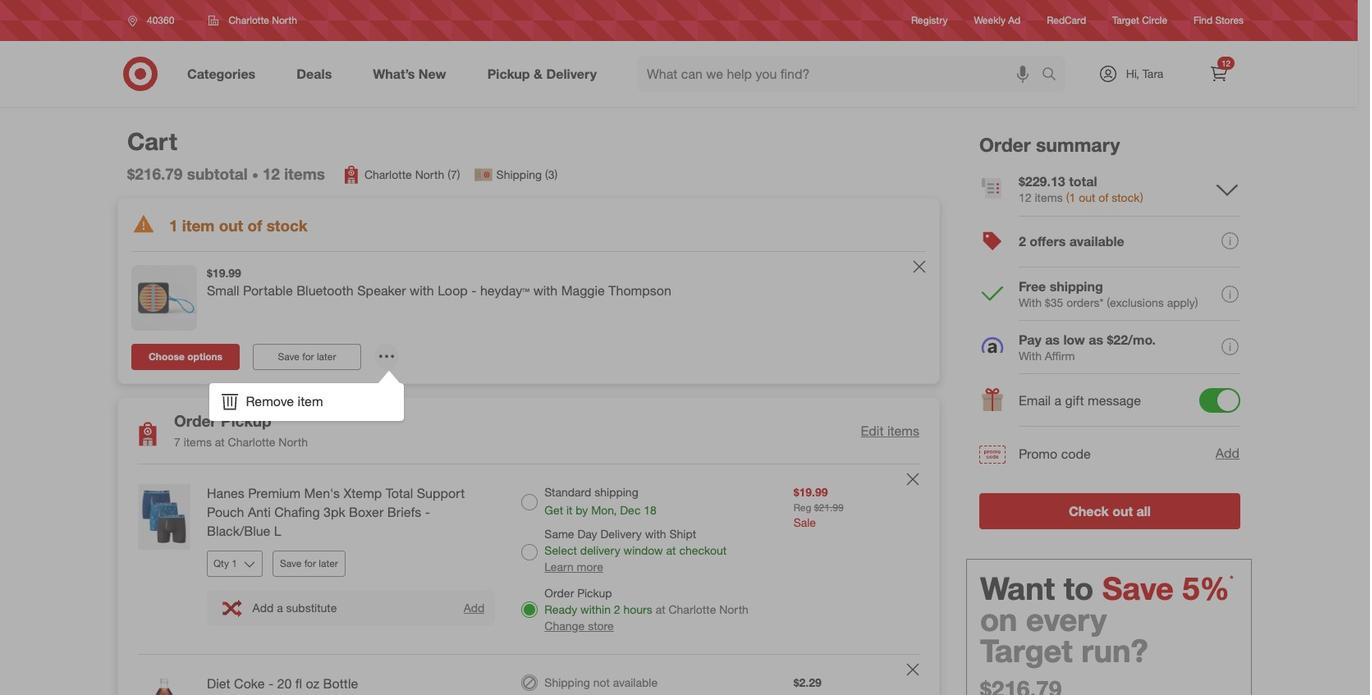 Task type: vqa. For each thing, say whether or not it's contained in the screenshot.
Want to Save 5% *
yes



Task type: describe. For each thing, give the bounding box(es) containing it.
12 for 12 items
[[263, 164, 280, 183]]

get
[[545, 503, 563, 517]]

affirm image
[[982, 337, 1004, 353]]

promo code
[[1019, 446, 1091, 462]]

save up remove item at the bottom of page
[[278, 351, 300, 363]]

1 vertical spatial save for later button
[[273, 551, 346, 577]]

pickup for order pickup 7 items at charlotte north
[[221, 412, 271, 431]]

mon,
[[591, 503, 617, 517]]

within
[[581, 603, 611, 616]]

north inside order pickup 7 items at charlotte north
[[279, 435, 308, 449]]

hanes
[[207, 485, 245, 502]]

day
[[578, 527, 597, 541]]

order pickup 7 items at charlotte north
[[174, 412, 308, 449]]

anti
[[248, 504, 271, 520]]

remove item button
[[210, 385, 403, 421]]

cart item ready to fulfill group containing hanes premium men's xtemp total support pouch anti chafing 3pk boxer briefs - black/blue l
[[118, 465, 939, 654]]

- inside $19.99 small portable bluetooth speaker with loop - heyday™ with maggie thompson
[[471, 283, 477, 299]]

order for order pickup 7 items at charlotte north
[[174, 412, 217, 431]]

apply)
[[1167, 295, 1198, 309]]

check out all button
[[979, 493, 1241, 529]]

with inside 'free shipping with $35 orders* (exclusions apply)'
[[1019, 295, 1042, 309]]

check out all
[[1069, 503, 1151, 519]]

remove
[[246, 394, 294, 410]]

bottle
[[323, 676, 358, 692]]

Store pickup radio
[[522, 602, 538, 618]]

out inside "button"
[[1113, 503, 1133, 519]]

redcard link
[[1047, 13, 1086, 28]]

cart
[[127, 126, 177, 156]]

code
[[1061, 446, 1091, 462]]

order for order pickup ready within 2 hours at charlotte north change store
[[545, 586, 574, 600]]

low
[[1064, 331, 1085, 348]]

by
[[576, 503, 588, 517]]

stock
[[267, 216, 308, 234]]

registry link
[[911, 13, 948, 28]]

small portable bluetooth speaker with loop - heyday™ with maggie thompson link
[[207, 282, 897, 301]]

choose
[[149, 351, 185, 363]]

1 as from the left
[[1045, 331, 1060, 348]]

shipping for shipping not available
[[545, 676, 590, 690]]

at inside order pickup ready within 2 hours at charlotte north change store
[[656, 603, 666, 616]]

speaker
[[357, 283, 406, 299]]

stores
[[1215, 14, 1244, 27]]

1 horizontal spatial target
[[1113, 14, 1139, 27]]

add a substitute
[[253, 601, 337, 615]]

orders*
[[1067, 295, 1104, 309]]

window
[[624, 543, 663, 557]]

coke
[[234, 676, 265, 692]]

at inside order pickup 7 items at charlotte north
[[215, 435, 225, 449]]

north inside order pickup ready within 2 hours at charlotte north change store
[[719, 603, 749, 616]]

premium
[[248, 485, 301, 502]]

at inside same day delivery with shipt select delivery window at checkout learn more
[[666, 543, 676, 557]]

0 horizontal spatial add button
[[463, 601, 485, 616]]

a for substitute
[[277, 601, 283, 615]]

2 as from the left
[[1089, 331, 1103, 348]]

options
[[187, 351, 223, 363]]

shipping not available
[[545, 676, 658, 690]]

target inside on every target run?
[[980, 632, 1073, 670]]

$21.99
[[814, 502, 844, 514]]

fl
[[295, 676, 302, 692]]

items inside order pickup 7 items at charlotte north
[[184, 435, 212, 449]]

1 item out of stock
[[169, 216, 308, 234]]

xtemp
[[344, 485, 382, 502]]

circle
[[1142, 14, 1168, 27]]

delivery
[[580, 543, 620, 557]]

charlotte north (7)
[[364, 168, 460, 182]]

boxer
[[349, 504, 384, 520]]

run?
[[1081, 632, 1148, 670]]

affirm image
[[979, 335, 1006, 361]]

weekly
[[974, 14, 1006, 27]]

0 vertical spatial charlotte
[[364, 168, 412, 182]]

shipping for free shipping
[[1050, 278, 1103, 295]]

learn
[[545, 560, 574, 574]]

change store button
[[545, 618, 614, 635]]

5%
[[1183, 570, 1230, 607]]

1 vertical spatial for
[[304, 557, 316, 570]]

0 vertical spatial for
[[302, 351, 314, 363]]

pouch
[[207, 504, 244, 520]]

shipt
[[670, 527, 696, 541]]

item for remove
[[298, 394, 323, 410]]

list containing charlotte north (7)
[[341, 165, 558, 185]]

bluetooth
[[296, 283, 354, 299]]

shipping (3)
[[496, 168, 558, 182]]

order for order summary
[[979, 133, 1031, 156]]

0 vertical spatial out
[[219, 216, 243, 234]]

1 horizontal spatial north
[[415, 168, 444, 182]]

oz
[[306, 676, 320, 692]]

hanes premium men's xtemp total support pouch anti chafing 3pk boxer briefs - black/blue l
[[207, 485, 465, 539]]

message
[[1088, 393, 1141, 409]]

substitute
[[286, 601, 337, 615]]

search
[[1034, 67, 1074, 83]]

with inside pay as low as $22/mo. with affirm
[[1019, 349, 1042, 363]]

standard shipping get it by mon, dec 18
[[545, 485, 657, 517]]

not
[[593, 676, 610, 690]]

hours
[[624, 603, 653, 616]]

redcard
[[1047, 14, 1086, 27]]

target circle link
[[1113, 13, 1168, 28]]

ready
[[545, 603, 577, 616]]

a for gift
[[1055, 393, 1062, 409]]

choose options button
[[131, 344, 240, 371]]

it
[[566, 503, 573, 517]]

pickup for order pickup ready within 2 hours at charlotte north change store
[[577, 586, 612, 600]]

12 items
[[263, 164, 325, 183]]

What can we help you find? suggestions appear below search field
[[637, 56, 1046, 92]]

every
[[1026, 601, 1107, 639]]

diet
[[207, 676, 230, 692]]

same day delivery with shipt select delivery window at checkout learn more
[[545, 527, 727, 574]]

$22/mo.
[[1107, 331, 1156, 348]]

free
[[1019, 278, 1046, 295]]

0 horizontal spatial with
[[410, 283, 434, 299]]



Task type: locate. For each thing, give the bounding box(es) containing it.
1 vertical spatial available
[[613, 676, 658, 690]]

shipping inside 'free shipping with $35 orders* (exclusions apply)'
[[1050, 278, 1103, 295]]

find stores link
[[1194, 13, 1244, 28]]

0 vertical spatial order
[[979, 133, 1031, 156]]

1 cart item ready to fulfill group from the top
[[118, 465, 939, 654]]

checkout
[[679, 543, 727, 557]]

0 horizontal spatial item
[[182, 216, 215, 234]]

same
[[545, 527, 574, 541]]

0 vertical spatial target
[[1113, 14, 1139, 27]]

all
[[1137, 503, 1151, 519]]

a left gift
[[1055, 393, 1062, 409]]

2 horizontal spatial charlotte
[[669, 603, 716, 616]]

pickup
[[221, 412, 271, 431], [577, 586, 612, 600]]

pickup inside order pickup ready within 2 hours at charlotte north change store
[[577, 586, 612, 600]]

0 horizontal spatial pickup
[[221, 412, 271, 431]]

0 horizontal spatial $19.99
[[207, 266, 241, 280]]

1 vertical spatial shipping
[[595, 485, 638, 499]]

save right to
[[1102, 570, 1174, 607]]

1 horizontal spatial 2
[[1019, 233, 1026, 250]]

out left all
[[1113, 503, 1133, 519]]

hanes premium men&#39;s xtemp total support pouch anti chafing 3pk boxer briefs - black/blue l image
[[131, 485, 197, 550]]

item
[[182, 216, 215, 234], [298, 394, 323, 410]]

$2.29
[[794, 676, 822, 690]]

1 vertical spatial add button
[[463, 601, 485, 616]]

item right the 1
[[182, 216, 215, 234]]

1 horizontal spatial add
[[464, 601, 485, 615]]

target
[[1113, 14, 1139, 27], [980, 632, 1073, 670]]

portable
[[243, 283, 293, 299]]

0 horizontal spatial items
[[184, 435, 212, 449]]

later up remove item button
[[317, 351, 336, 363]]

shipping inside cart item ready to fulfill group
[[545, 676, 590, 690]]

2 left the offers at the right top of page
[[1019, 233, 1026, 250]]

1 horizontal spatial $19.99
[[794, 485, 828, 499]]

2 inside button
[[1019, 233, 1026, 250]]

pickup inside order pickup 7 items at charlotte north
[[221, 412, 271, 431]]

2 offers available button
[[979, 216, 1241, 268]]

- inside the hanes premium men's xtemp total support pouch anti chafing 3pk boxer briefs - black/blue l
[[425, 504, 430, 520]]

order summary
[[979, 133, 1120, 156]]

as up affirm
[[1045, 331, 1060, 348]]

1 vertical spatial a
[[277, 601, 283, 615]]

1 vertical spatial at
[[666, 543, 676, 557]]

maggie
[[561, 283, 605, 299]]

items up stock
[[284, 164, 325, 183]]

0 horizontal spatial target
[[980, 632, 1073, 670]]

save for later up remove item button
[[278, 351, 336, 363]]

black/blue
[[207, 523, 270, 539]]

0 vertical spatial at
[[215, 435, 225, 449]]

order up ready
[[545, 586, 574, 600]]

$19.99 for small
[[207, 266, 241, 280]]

0 horizontal spatial shipping
[[496, 168, 542, 182]]

a left "substitute"
[[277, 601, 283, 615]]

1 with from the top
[[1019, 295, 1042, 309]]

1 horizontal spatial available
[[1070, 233, 1125, 250]]

with down free at the right top of page
[[1019, 295, 1042, 309]]

email a gift message
[[1019, 393, 1141, 409]]

later up "substitute"
[[319, 557, 338, 570]]

shipping left not at left bottom
[[545, 676, 590, 690]]

add
[[1216, 445, 1240, 462], [253, 601, 274, 615], [464, 601, 485, 615]]

available inside button
[[1070, 233, 1125, 250]]

item inside button
[[298, 394, 323, 410]]

1 horizontal spatial shipping
[[1050, 278, 1103, 295]]

2 horizontal spatial add
[[1216, 445, 1240, 462]]

2 inside order pickup ready within 2 hours at charlotte north change store
[[614, 603, 620, 616]]

standard
[[545, 485, 591, 499]]

diet coke - 20 fl oz bottle
[[207, 676, 358, 692]]

save for later button up remove item button
[[253, 344, 361, 371]]

0 horizontal spatial -
[[268, 676, 273, 692]]

for up "substitute"
[[304, 557, 316, 570]]

12 down stores
[[1222, 58, 1231, 68]]

2 offers available
[[1019, 233, 1125, 250]]

2 horizontal spatial -
[[471, 283, 477, 299]]

email
[[1019, 393, 1051, 409]]

1 vertical spatial 2
[[614, 603, 620, 616]]

target down want
[[980, 632, 1073, 670]]

remove item
[[246, 394, 323, 410]]

change
[[545, 619, 585, 633]]

order up 7
[[174, 412, 217, 431]]

1 vertical spatial -
[[425, 504, 430, 520]]

0 vertical spatial 2
[[1019, 233, 1026, 250]]

weekly ad
[[974, 14, 1021, 27]]

1 vertical spatial charlotte
[[228, 435, 275, 449]]

shipping left (3)
[[496, 168, 542, 182]]

check
[[1069, 503, 1109, 519]]

as right low
[[1089, 331, 1103, 348]]

north left (7)
[[415, 168, 444, 182]]

- down support
[[425, 504, 430, 520]]

delivery
[[601, 527, 642, 541]]

2 vertical spatial order
[[545, 586, 574, 600]]

with left loop
[[410, 283, 434, 299]]

1 horizontal spatial items
[[284, 164, 325, 183]]

0 horizontal spatial 12
[[263, 164, 280, 183]]

pay as low as $22/mo. with affirm
[[1019, 331, 1156, 363]]

target circle
[[1113, 14, 1168, 27]]

$19.99
[[207, 266, 241, 280], [794, 485, 828, 499]]

(exclusions
[[1107, 295, 1164, 309]]

2 vertical spatial -
[[268, 676, 273, 692]]

2 horizontal spatial order
[[979, 133, 1031, 156]]

2 horizontal spatial at
[[666, 543, 676, 557]]

0 horizontal spatial add
[[253, 601, 274, 615]]

item for 1
[[182, 216, 215, 234]]

1 horizontal spatial item
[[298, 394, 323, 410]]

charlotte right hours
[[669, 603, 716, 616]]

order pickup ready within 2 hours at charlotte north change store
[[545, 586, 749, 633]]

1 vertical spatial save for later
[[280, 557, 338, 570]]

save for later button up "substitute"
[[273, 551, 346, 577]]

a
[[1055, 393, 1062, 409], [277, 601, 283, 615]]

1 vertical spatial out
[[1113, 503, 1133, 519]]

promo
[[1019, 446, 1058, 462]]

order inside order pickup 7 items at charlotte north
[[174, 412, 217, 431]]

sale
[[794, 516, 816, 530]]

0 vertical spatial items
[[284, 164, 325, 183]]

1 horizontal spatial add button
[[1215, 444, 1241, 464]]

0 horizontal spatial as
[[1045, 331, 1060, 348]]

1 horizontal spatial charlotte
[[364, 168, 412, 182]]

at right 7
[[215, 435, 225, 449]]

0 vertical spatial item
[[182, 216, 215, 234]]

$19.99 small portable bluetooth speaker with loop - heyday™ with maggie thompson
[[207, 266, 671, 299]]

on
[[980, 601, 1018, 639]]

1 horizontal spatial order
[[545, 586, 574, 600]]

$19.99 inside $19.99 reg $21.99 sale
[[794, 485, 828, 499]]

add button
[[1215, 444, 1241, 464], [463, 601, 485, 616]]

charlotte inside order pickup 7 items at charlotte north
[[228, 435, 275, 449]]

1 horizontal spatial shipping
[[545, 676, 590, 690]]

order inside order pickup ready within 2 hours at charlotte north change store
[[545, 586, 574, 600]]

12 for 12
[[1222, 58, 1231, 68]]

0 horizontal spatial a
[[277, 601, 283, 615]]

$19.99 up small
[[207, 266, 241, 280]]

shipping for standard shipping
[[595, 485, 638, 499]]

0 horizontal spatial 2
[[614, 603, 620, 616]]

1 horizontal spatial as
[[1089, 331, 1103, 348]]

$19.99 reg $21.99 sale
[[794, 485, 844, 530]]

$19.99 inside $19.99 small portable bluetooth speaker with loop - heyday™ with maggie thompson
[[207, 266, 241, 280]]

total
[[386, 485, 413, 502]]

available for shipping not available
[[613, 676, 658, 690]]

0 vertical spatial shipping
[[496, 168, 542, 182]]

available
[[1070, 233, 1125, 250], [613, 676, 658, 690]]

out left of
[[219, 216, 243, 234]]

chafing
[[274, 504, 320, 520]]

$19.99 up reg
[[794, 485, 828, 499]]

charlotte
[[364, 168, 412, 182], [228, 435, 275, 449], [669, 603, 716, 616]]

small portable bluetooth speaker with loop - heyday&#8482; with maggie thompson image
[[131, 266, 197, 331]]

1 vertical spatial north
[[279, 435, 308, 449]]

- right loop
[[471, 283, 477, 299]]

2 vertical spatial north
[[719, 603, 749, 616]]

with down pay at the right of page
[[1019, 349, 1042, 363]]

0 vertical spatial later
[[317, 351, 336, 363]]

free shipping with $35 orders* (exclusions apply)
[[1019, 278, 1198, 309]]

12 link
[[1201, 56, 1237, 92]]

0 vertical spatial 12
[[1222, 58, 1231, 68]]

$216.79
[[127, 164, 183, 183]]

0 horizontal spatial charlotte
[[228, 435, 275, 449]]

(3)
[[545, 168, 558, 182]]

affirm
[[1045, 349, 1075, 363]]

shipping inside standard shipping get it by mon, dec 18
[[595, 485, 638, 499]]

offers
[[1030, 233, 1066, 250]]

1 horizontal spatial 12
[[1222, 58, 1231, 68]]

2 with from the top
[[1019, 349, 1042, 363]]

1 vertical spatial cart item ready to fulfill group
[[118, 655, 939, 695]]

items right 7
[[184, 435, 212, 449]]

to
[[1064, 570, 1094, 607]]

- inside diet coke - 20 fl oz bottle link
[[268, 676, 273, 692]]

0 horizontal spatial north
[[279, 435, 308, 449]]

1 horizontal spatial out
[[1113, 503, 1133, 519]]

ad
[[1008, 14, 1021, 27]]

with
[[1019, 295, 1042, 309], [1019, 349, 1042, 363]]

2 vertical spatial charlotte
[[669, 603, 716, 616]]

loop
[[438, 283, 468, 299]]

1 horizontal spatial with
[[533, 283, 558, 299]]

search button
[[1034, 56, 1074, 95]]

0 vertical spatial -
[[471, 283, 477, 299]]

1 vertical spatial with
[[1019, 349, 1042, 363]]

1 vertical spatial later
[[319, 557, 338, 570]]

12 up stock
[[263, 164, 280, 183]]

want to save 5% *
[[980, 570, 1234, 607]]

1
[[169, 216, 178, 234]]

charlotte inside order pickup ready within 2 hours at charlotte north change store
[[669, 603, 716, 616]]

$19.99 for reg
[[794, 485, 828, 499]]

shipping for shipping (3)
[[496, 168, 542, 182]]

charlotte down the remove in the bottom of the page
[[228, 435, 275, 449]]

2 horizontal spatial north
[[719, 603, 749, 616]]

save inside cart item ready to fulfill group
[[280, 557, 302, 570]]

shipping up "mon,"
[[595, 485, 638, 499]]

thompson
[[609, 283, 671, 299]]

$216.79 subtotal
[[127, 164, 248, 183]]

order left summary
[[979, 133, 1031, 156]]

0 horizontal spatial shipping
[[595, 485, 638, 499]]

0 horizontal spatial out
[[219, 216, 243, 234]]

0 horizontal spatial at
[[215, 435, 225, 449]]

subtotal
[[187, 164, 248, 183]]

2
[[1019, 233, 1026, 250], [614, 603, 620, 616]]

for up remove item button
[[302, 351, 314, 363]]

more
[[577, 560, 603, 574]]

0 vertical spatial save for later
[[278, 351, 336, 363]]

of
[[248, 216, 262, 234]]

at down the shipt at the bottom
[[666, 543, 676, 557]]

0 vertical spatial add button
[[1215, 444, 1241, 464]]

men's
[[304, 485, 340, 502]]

save for later up "substitute"
[[280, 557, 338, 570]]

0 vertical spatial available
[[1070, 233, 1125, 250]]

2 cart item ready to fulfill group from the top
[[118, 655, 939, 695]]

available right not at left bottom
[[613, 676, 658, 690]]

1 vertical spatial 12
[[263, 164, 280, 183]]

2 left hours
[[614, 603, 620, 616]]

select
[[545, 543, 577, 557]]

0 vertical spatial shipping
[[1050, 278, 1103, 295]]

- left 20
[[268, 676, 273, 692]]

0 vertical spatial pickup
[[221, 412, 271, 431]]

0 vertical spatial cart item ready to fulfill group
[[118, 465, 939, 654]]

$35
[[1045, 295, 1063, 309]]

1 vertical spatial order
[[174, 412, 217, 431]]

dec
[[620, 503, 641, 517]]

1 horizontal spatial a
[[1055, 393, 1062, 409]]

1 horizontal spatial pickup
[[577, 586, 612, 600]]

1 vertical spatial pickup
[[577, 586, 612, 600]]

registry
[[911, 14, 948, 27]]

0 vertical spatial $19.99
[[207, 266, 241, 280]]

summary
[[1036, 133, 1120, 156]]

target left circle
[[1113, 14, 1139, 27]]

1 vertical spatial shipping
[[545, 676, 590, 690]]

(7)
[[448, 168, 460, 182]]

weekly ad link
[[974, 13, 1021, 28]]

pickup up within
[[577, 586, 612, 600]]

1 vertical spatial $19.99
[[794, 485, 828, 499]]

-
[[471, 283, 477, 299], [425, 504, 430, 520], [268, 676, 273, 692]]

with up window
[[645, 527, 666, 541]]

north down checkout
[[719, 603, 749, 616]]

small
[[207, 283, 239, 299]]

at right hours
[[656, 603, 666, 616]]

1 vertical spatial target
[[980, 632, 1073, 670]]

save down l at the bottom
[[280, 557, 302, 570]]

north down remove item at the bottom of page
[[279, 435, 308, 449]]

available right the offers at the right top of page
[[1070, 233, 1125, 250]]

None radio
[[522, 675, 538, 691]]

with left 'maggie'
[[533, 283, 558, 299]]

want
[[980, 570, 1055, 607]]

shipping
[[1050, 278, 1103, 295], [595, 485, 638, 499]]

0 vertical spatial a
[[1055, 393, 1062, 409]]

0 horizontal spatial available
[[613, 676, 658, 690]]

0 vertical spatial north
[[415, 168, 444, 182]]

list
[[341, 165, 558, 185]]

available for 2 offers available
[[1070, 233, 1125, 250]]

items
[[284, 164, 325, 183], [184, 435, 212, 449]]

diet coke - 20 fl oz bottle link
[[207, 675, 495, 694]]

2 horizontal spatial with
[[645, 527, 666, 541]]

cart item ready to fulfill group containing diet coke - 20 fl oz bottle
[[118, 655, 939, 695]]

at
[[215, 435, 225, 449], [666, 543, 676, 557], [656, 603, 666, 616]]

pickup down the remove in the bottom of the page
[[221, 412, 271, 431]]

cart item ready to fulfill group
[[118, 465, 939, 654], [118, 655, 939, 695]]

shipping up 'orders*'
[[1050, 278, 1103, 295]]

None radio
[[522, 494, 538, 510], [522, 544, 538, 561], [522, 494, 538, 510], [522, 544, 538, 561]]

with inside same day delivery with shipt select delivery window at checkout learn more
[[645, 527, 666, 541]]

hanes premium men's xtemp total support pouch anti chafing 3pk boxer briefs - black/blue l link
[[207, 485, 495, 541]]

0 vertical spatial with
[[1019, 295, 1042, 309]]

0 vertical spatial save for later button
[[253, 344, 361, 371]]

charlotte left (7)
[[364, 168, 412, 182]]

1 horizontal spatial -
[[425, 504, 430, 520]]

1 vertical spatial items
[[184, 435, 212, 449]]

2 vertical spatial at
[[656, 603, 666, 616]]

20
[[277, 676, 292, 692]]

0 horizontal spatial order
[[174, 412, 217, 431]]

heyday™
[[480, 283, 530, 299]]

item right the remove in the bottom of the page
[[298, 394, 323, 410]]



